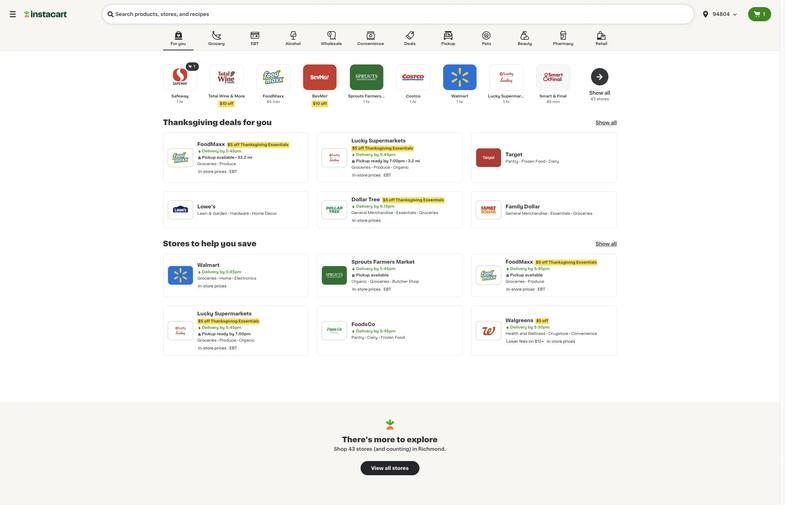Task type: vqa. For each thing, say whether or not it's contained in the screenshot.


Task type: locate. For each thing, give the bounding box(es) containing it.
convenience right drugstore
[[571, 332, 597, 336]]

2 horizontal spatial available
[[525, 273, 543, 277]]

delivery for pickup available foodmaxx logo
[[510, 267, 527, 271]]

hr down the costco
[[413, 100, 416, 104]]

groceries produce organic for pickup
[[197, 339, 255, 343]]

43
[[591, 97, 596, 101], [348, 447, 355, 452]]

shop inside tab panel
[[409, 280, 419, 284]]

ebt inside 'button'
[[251, 42, 259, 46]]

2 show all from the top
[[596, 241, 617, 246]]

hr down walmart image
[[459, 100, 463, 104]]

1 inside sprouts farmers market 1 hr
[[363, 100, 365, 104]]

0 horizontal spatial groceries produce
[[197, 162, 236, 166]]

& inside 'lowe's lawn & garden hardware home decor'
[[209, 212, 212, 216]]

frozen inside target pantry frozen food dairy
[[521, 160, 535, 163]]

1 horizontal spatial min
[[553, 100, 560, 104]]

94804 button
[[697, 4, 748, 24]]

general
[[351, 211, 367, 215], [506, 212, 521, 216]]

for you
[[171, 42, 186, 46]]

deals
[[404, 42, 416, 46]]

to left the help
[[191, 240, 200, 248]]

farmers down sprouts farmers market image
[[365, 94, 381, 98]]

pickup inside button
[[441, 42, 455, 46]]

delivery by 5:45pm for foodmaxx logo related to 33.2 mi
[[202, 149, 241, 153]]

1 horizontal spatial dollar
[[524, 204, 540, 209]]

lowe's
[[197, 204, 215, 209]]

show all button for stores to help you save
[[596, 240, 617, 248]]

foodmaxx $5 off thanksgiving essentials for mi
[[197, 142, 289, 147]]

0 vertical spatial frozen
[[521, 160, 535, 163]]

0 horizontal spatial $10
[[220, 102, 227, 106]]

0 vertical spatial foodmaxx
[[263, 94, 284, 98]]

lucky supermarkets $5 off thanksgiving essentials for pickup
[[197, 311, 259, 323]]

market left the costco
[[382, 94, 396, 98]]

retail button
[[586, 30, 617, 50]]

2 horizontal spatial stores
[[597, 97, 609, 101]]

$10
[[220, 102, 227, 106], [313, 102, 320, 106]]

beauty
[[518, 42, 532, 46]]

2 horizontal spatial &
[[553, 94, 556, 98]]

dollar right family
[[524, 204, 540, 209]]

in-
[[198, 170, 203, 174], [352, 173, 357, 177], [352, 219, 357, 223], [198, 284, 203, 288], [352, 288, 357, 291], [506, 288, 512, 291], [547, 340, 552, 344], [198, 346, 203, 350]]

market up butcher
[[396, 260, 415, 265]]

1 vertical spatial shop
[[334, 447, 347, 452]]

1 horizontal spatial pickup available
[[356, 273, 389, 277]]

dollar left tree
[[351, 197, 367, 202]]

3 hr from the left
[[413, 100, 416, 104]]

in-store prices for general
[[352, 219, 381, 223]]

ebt for pickup available foodmaxx logo
[[538, 288, 545, 291]]

1 vertical spatial show all
[[596, 241, 617, 246]]

walmart down stores to help you save
[[197, 263, 220, 268]]

1 vertical spatial frozen
[[381, 336, 394, 340]]

delivery by 6:15pm
[[356, 205, 394, 209]]

$10 down 'wine'
[[220, 102, 227, 106]]

1 vertical spatial foodmaxx logo image
[[479, 266, 498, 285]]

lucky supermarkets $5 off thanksgiving essentials
[[351, 138, 413, 150], [197, 311, 259, 323]]

1 horizontal spatial lucky supermarkets $5 off thanksgiving essentials
[[351, 138, 413, 150]]

stores
[[163, 240, 190, 248]]

merchandise down family
[[522, 212, 547, 216]]

home inside 'lowe's lawn & garden hardware home decor'
[[252, 212, 264, 216]]

lucky
[[488, 94, 500, 98], [351, 138, 368, 143], [197, 311, 213, 316]]

in-store prices ebt
[[198, 170, 237, 174], [352, 173, 391, 177], [352, 288, 391, 291], [506, 288, 545, 291], [198, 346, 237, 350]]

walmart logo image
[[171, 266, 190, 285]]

costco 1 hr
[[406, 94, 421, 104]]

lucky for pickup ready by 7:00pm
[[197, 311, 213, 316]]

show all button
[[596, 119, 617, 126], [596, 240, 617, 248]]

0 horizontal spatial dairy
[[367, 336, 378, 340]]

foodmaxx
[[263, 94, 284, 98], [197, 142, 225, 147], [506, 260, 533, 265]]

convenience inside button
[[357, 42, 384, 46]]

3.2 mi
[[408, 159, 420, 163]]

produce
[[220, 162, 236, 166], [374, 166, 390, 170], [528, 280, 544, 284], [220, 339, 236, 343]]

total
[[208, 94, 218, 98]]

& inside total wine & more $10 off
[[230, 94, 234, 98]]

1 horizontal spatial 45
[[546, 100, 552, 104]]

dollar tree logo image
[[325, 201, 344, 219]]

1 horizontal spatial 7:00pm
[[389, 159, 405, 163]]

1 vertical spatial to
[[397, 436, 405, 444]]

grocery button
[[201, 30, 232, 50]]

1 horizontal spatial food
[[536, 160, 546, 163]]

costco image
[[401, 65, 425, 89]]

you for thanksgiving deals for you
[[256, 119, 272, 126]]

min inside smart & final 45 min
[[553, 100, 560, 104]]

to
[[191, 240, 200, 248], [397, 436, 405, 444]]

0 vertical spatial lucky supermarkets logo image
[[325, 149, 344, 167]]

1 vertical spatial dairy
[[367, 336, 378, 340]]

0 horizontal spatial frozen
[[381, 336, 394, 340]]

farmers
[[365, 94, 381, 98], [373, 260, 395, 265]]

wholesale
[[321, 42, 342, 46]]

1 min from the left
[[273, 100, 280, 104]]

1 horizontal spatial groceries produce
[[506, 280, 544, 284]]

essentials
[[268, 143, 289, 147], [393, 146, 413, 150], [423, 198, 444, 202], [396, 211, 416, 215], [550, 212, 570, 216], [576, 261, 597, 265], [238, 320, 259, 323]]

walmart for walmart
[[197, 263, 220, 268]]

2 $10 from the left
[[313, 102, 320, 106]]

0 vertical spatial dollar
[[351, 197, 367, 202]]

2 vertical spatial you
[[221, 240, 236, 248]]

ebt for lucky supermarkets logo for 3.2 mi
[[384, 173, 391, 177]]

1 horizontal spatial merchandise
[[522, 212, 547, 216]]

target logo image
[[479, 149, 498, 167]]

2 horizontal spatial supermarkets
[[501, 94, 530, 98]]

organic for 3.2 mi
[[393, 166, 409, 170]]

43 right final
[[591, 97, 596, 101]]

hr inside costco 1 hr
[[413, 100, 416, 104]]

lucky supermarkets logo image
[[325, 149, 344, 167], [171, 322, 190, 340]]

0 vertical spatial market
[[382, 94, 396, 98]]

min down final
[[553, 100, 560, 104]]

0 horizontal spatial foodmaxx $5 off thanksgiving essentials
[[197, 142, 289, 147]]

tab panel
[[159, 62, 620, 356]]

1 button
[[748, 7, 771, 21]]

0 horizontal spatial 7:00pm
[[235, 332, 251, 336]]

1 horizontal spatial pickup ready by 7:00pm
[[356, 159, 405, 163]]

0 horizontal spatial general
[[351, 211, 367, 215]]

0 vertical spatial in-store prices
[[352, 219, 381, 223]]

0 vertical spatial show all button
[[596, 119, 617, 126]]

ready
[[371, 159, 382, 163], [217, 332, 228, 336]]

1 horizontal spatial ready
[[371, 159, 382, 163]]

view all stores link
[[360, 461, 419, 476]]

1 horizontal spatial 43
[[591, 97, 596, 101]]

delivery by 5:30pm
[[510, 326, 550, 329]]

1 horizontal spatial pantry
[[506, 160, 518, 163]]

1 horizontal spatial general
[[506, 212, 521, 216]]

dollar inside family dollar general merchandise essentials groceries
[[524, 204, 540, 209]]

1 horizontal spatial foodmaxx logo image
[[479, 266, 498, 285]]

available for groceries
[[525, 273, 543, 277]]

45 down 'smart'
[[546, 100, 552, 104]]

walgreens $5 off
[[506, 318, 548, 323]]

hr
[[179, 100, 183, 104], [366, 100, 370, 104], [413, 100, 416, 104], [459, 100, 463, 104], [506, 100, 510, 104]]

drugstore
[[548, 332, 568, 336]]

ebt for sprouts farmers market logo
[[384, 288, 391, 291]]

home left electronics
[[220, 277, 231, 280]]

0 horizontal spatial in-store prices
[[198, 284, 227, 288]]

1 horizontal spatial available
[[371, 273, 389, 277]]

shop right butcher
[[409, 280, 419, 284]]

groceries
[[197, 162, 217, 166], [351, 166, 371, 170], [419, 211, 438, 215], [573, 212, 593, 216], [197, 277, 217, 280], [370, 280, 389, 284], [506, 280, 525, 284], [197, 339, 217, 343]]

dollar tree $5 off thanksgiving essentials
[[351, 197, 444, 202]]

Search field
[[102, 4, 694, 24]]

hr inside the safeway 1 hr
[[179, 100, 183, 104]]

delivery
[[202, 149, 219, 153], [356, 153, 373, 157], [356, 205, 373, 209], [356, 267, 373, 271], [510, 267, 527, 271], [202, 270, 219, 274], [510, 326, 527, 329], [202, 326, 219, 330], [356, 329, 373, 333]]

ebt for foodmaxx logo related to 33.2 mi
[[229, 170, 237, 174]]

health
[[506, 332, 519, 336]]

shop inside there's more to explore shop 43 stores (and counting) in richmond.
[[334, 447, 347, 452]]

stores inside button
[[392, 466, 409, 471]]

0 horizontal spatial walmart
[[197, 263, 220, 268]]

groceries produce for pickup
[[506, 280, 544, 284]]

hardware
[[230, 212, 249, 216]]

market for sprouts farmers market
[[396, 260, 415, 265]]

0 horizontal spatial lucky supermarkets logo image
[[171, 322, 190, 340]]

shop down there's
[[334, 447, 347, 452]]

all inside button
[[385, 466, 391, 471]]

essentials inside dollar tree $5 off thanksgiving essentials
[[423, 198, 444, 202]]

0 vertical spatial foodmaxx logo image
[[171, 149, 190, 167]]

grocery
[[208, 42, 225, 46]]

walmart 1 hr
[[451, 94, 468, 104]]

0 vertical spatial foodmaxx $5 off thanksgiving essentials
[[197, 142, 289, 147]]

94804
[[713, 12, 730, 17]]

foodmaxx logo image for 33.2 mi
[[171, 149, 190, 167]]

walgreens logo image
[[479, 322, 498, 340]]

in
[[412, 447, 417, 452]]

0 horizontal spatial pantry
[[351, 336, 364, 340]]

1 vertical spatial show
[[596, 120, 610, 125]]

0 horizontal spatial you
[[178, 42, 186, 46]]

1 vertical spatial farmers
[[373, 260, 395, 265]]

0 horizontal spatial 43
[[348, 447, 355, 452]]

butcher
[[392, 280, 408, 284]]

1 horizontal spatial to
[[397, 436, 405, 444]]

mi
[[247, 156, 252, 160], [415, 159, 420, 163]]

min inside foodmaxx 45 min
[[273, 100, 280, 104]]

2 min from the left
[[553, 100, 560, 104]]

delivery for lucky supermarkets logo for 3.2 mi
[[356, 153, 373, 157]]

2 hr from the left
[[366, 100, 370, 104]]

all for view all stores button
[[385, 466, 391, 471]]

farmers up organic groceries butcher shop
[[373, 260, 395, 265]]

45 inside smart & final 45 min
[[546, 100, 552, 104]]

market inside sprouts farmers market 1 hr
[[382, 94, 396, 98]]

1 vertical spatial dollar
[[524, 204, 540, 209]]

shop
[[409, 280, 419, 284], [334, 447, 347, 452]]

&
[[230, 94, 234, 98], [553, 94, 556, 98], [209, 212, 212, 216]]

2 horizontal spatial foodmaxx
[[506, 260, 533, 265]]

hr down lucky supermarkets image
[[506, 100, 510, 104]]

2 show all button from the top
[[596, 240, 617, 248]]

0 horizontal spatial home
[[220, 277, 231, 280]]

merchandise down the delivery by 6:15pm
[[368, 211, 393, 215]]

there's
[[342, 436, 372, 444]]

0 vertical spatial 7:00pm
[[389, 159, 405, 163]]

& right lawn
[[209, 212, 212, 216]]

0 horizontal spatial groceries produce organic
[[197, 339, 255, 343]]

general down the delivery by 6:15pm
[[351, 211, 367, 215]]

beauty button
[[510, 30, 540, 50]]

supermarkets for pickup ready by 7:00pm
[[215, 311, 252, 316]]

& for total
[[230, 94, 234, 98]]

1 vertical spatial food
[[395, 336, 405, 340]]

pantry down target
[[506, 160, 518, 163]]

min down foodmaxx image
[[273, 100, 280, 104]]

0 vertical spatial dairy
[[549, 160, 559, 163]]

None search field
[[102, 4, 694, 24]]

mi right 3.2
[[415, 159, 420, 163]]

food for pantry
[[395, 336, 405, 340]]

1 horizontal spatial supermarkets
[[369, 138, 406, 143]]

walgreens
[[506, 318, 533, 323]]

mi for $5
[[247, 156, 252, 160]]

1 horizontal spatial &
[[230, 94, 234, 98]]

walmart down walmart image
[[451, 94, 468, 98]]

1 45 from the left
[[267, 100, 272, 104]]

1 show all button from the top
[[596, 119, 617, 126]]

walmart
[[451, 94, 468, 98], [197, 263, 220, 268]]

lucky supermarkets logo image for 3.2 mi
[[325, 149, 344, 167]]

pantry down foodsco
[[351, 336, 364, 340]]

2 vertical spatial show
[[596, 241, 610, 246]]

foodmaxx 45 min
[[263, 94, 284, 104]]

delivery for walmart logo
[[202, 270, 219, 274]]

0 vertical spatial food
[[536, 160, 546, 163]]

wellness
[[528, 332, 545, 336]]

sprouts down sprouts farmers market image
[[348, 94, 364, 98]]

market for sprouts farmers market 1 hr
[[382, 94, 396, 98]]

farmers inside sprouts farmers market 1 hr
[[365, 94, 381, 98]]

home left "decor"
[[252, 212, 264, 216]]

0 vertical spatial pickup ready by 7:00pm
[[356, 159, 405, 163]]

$10 down bevmo! on the top left
[[313, 102, 320, 106]]

on
[[529, 340, 534, 344]]

2 horizontal spatial organic
[[393, 166, 409, 170]]

foodmaxx $5 off thanksgiving essentials
[[197, 142, 289, 147], [506, 260, 597, 265]]

1 horizontal spatial home
[[252, 212, 264, 216]]

you for stores to help you save
[[221, 240, 236, 248]]

hr inside walmart 1 hr
[[459, 100, 463, 104]]

lucky supermarkets image
[[494, 65, 519, 89]]

in-store prices down the delivery by 6:15pm
[[352, 219, 381, 223]]

lower fees on $10+ in-store prices
[[506, 340, 575, 344]]

supermarkets
[[501, 94, 530, 98], [369, 138, 406, 143], [215, 311, 252, 316]]

1 horizontal spatial you
[[221, 240, 236, 248]]

min
[[273, 100, 280, 104], [553, 100, 560, 104]]

foodmaxx logo image
[[171, 149, 190, 167], [479, 266, 498, 285]]

& for lowe's
[[209, 212, 212, 216]]

sprouts inside sprouts farmers market 1 hr
[[348, 94, 364, 98]]

1
[[763, 12, 765, 17], [194, 65, 195, 68], [177, 100, 178, 104], [363, 100, 365, 104], [410, 100, 412, 104], [457, 100, 458, 104], [503, 100, 505, 104]]

food
[[536, 160, 546, 163], [395, 336, 405, 340]]

prices
[[214, 170, 227, 174], [369, 173, 381, 177], [369, 219, 381, 223], [214, 284, 227, 288], [369, 288, 381, 291], [523, 288, 535, 291], [563, 340, 575, 344], [214, 346, 227, 350]]

groceries produce
[[197, 162, 236, 166], [506, 280, 544, 284]]

& left final
[[553, 94, 556, 98]]

1 vertical spatial sprouts
[[351, 260, 372, 265]]

safeway image
[[168, 65, 192, 89]]

alcohol button
[[278, 30, 308, 50]]

45 down foodmaxx image
[[267, 100, 272, 104]]

walmart for walmart 1 hr
[[451, 94, 468, 98]]

2 vertical spatial lucky
[[197, 311, 213, 316]]

2 vertical spatial foodmaxx
[[506, 260, 533, 265]]

decor
[[265, 212, 277, 216]]

0 vertical spatial show all
[[596, 120, 617, 125]]

1 $10 from the left
[[220, 102, 227, 106]]

delivery for foodmaxx logo related to 33.2 mi
[[202, 149, 219, 153]]

2 45 from the left
[[546, 100, 552, 104]]

0 vertical spatial lucky supermarkets $5 off thanksgiving essentials
[[351, 138, 413, 150]]

foodmaxx $5 off thanksgiving essentials for available
[[506, 260, 597, 265]]

& right 'wine'
[[230, 94, 234, 98]]

43 down there's
[[348, 447, 355, 452]]

1 vertical spatial pickup ready by 7:00pm
[[202, 332, 251, 336]]

0 horizontal spatial foodmaxx
[[197, 142, 225, 147]]

costco
[[406, 94, 421, 98]]

to inside tab panel
[[191, 240, 200, 248]]

in-store prices down groceries home electronics
[[198, 284, 227, 288]]

convenience up sprouts farmers market image
[[357, 42, 384, 46]]

2 vertical spatial organic
[[239, 339, 255, 343]]

0 horizontal spatial mi
[[247, 156, 252, 160]]

lucky inside lucky supermarkets 1 hr
[[488, 94, 500, 98]]

1 horizontal spatial dairy
[[549, 160, 559, 163]]

show
[[589, 90, 603, 95], [596, 120, 610, 125], [596, 241, 610, 246]]

to up counting)
[[397, 436, 405, 444]]

hr inside sprouts farmers market 1 hr
[[366, 100, 370, 104]]

$10 inside total wine & more $10 off
[[220, 102, 227, 106]]

general down family
[[506, 212, 521, 216]]

smart
[[540, 94, 552, 98]]

lowe's logo image
[[171, 201, 190, 219]]

delivery for sprouts farmers market logo
[[356, 267, 373, 271]]

1 horizontal spatial mi
[[415, 159, 420, 163]]

$10 inside bevmo! $10 off
[[313, 102, 320, 106]]

3.2
[[408, 159, 414, 163]]

0 horizontal spatial stores
[[356, 447, 372, 452]]

lucky supermarkets logo image for pickup ready by 7:00pm
[[171, 322, 190, 340]]

1 hr from the left
[[179, 100, 183, 104]]

stores
[[597, 97, 609, 101], [356, 447, 372, 452], [392, 466, 409, 471]]

1 vertical spatial show all button
[[596, 240, 617, 248]]

1 vertical spatial pantry
[[351, 336, 364, 340]]

delivery by 5:45pm for sprouts farmers market logo
[[356, 267, 396, 271]]

0 vertical spatial 43
[[591, 97, 596, 101]]

essentials inside family dollar general merchandise essentials groceries
[[550, 212, 570, 216]]

sprouts up organic groceries butcher shop
[[351, 260, 372, 265]]

1 horizontal spatial stores
[[392, 466, 409, 471]]

1 vertical spatial in-store prices
[[198, 284, 227, 288]]

food for target
[[536, 160, 546, 163]]

hr down sprouts farmers market image
[[366, 100, 370, 104]]

sprouts
[[348, 94, 364, 98], [351, 260, 372, 265]]

foodsco logo image
[[325, 322, 344, 340]]

0 vertical spatial to
[[191, 240, 200, 248]]

pickup
[[441, 42, 455, 46], [202, 156, 216, 160], [356, 159, 370, 163], [356, 273, 370, 277], [510, 273, 524, 277], [202, 332, 216, 336]]

hr down safeway
[[179, 100, 183, 104]]

delivery by 5:45pm for lucky supermarkets logo for 3.2 mi
[[356, 153, 396, 157]]

0 vertical spatial groceries produce organic
[[351, 166, 409, 170]]

market
[[382, 94, 396, 98], [396, 260, 415, 265]]

2 vertical spatial supermarkets
[[215, 311, 252, 316]]

1 vertical spatial ready
[[217, 332, 228, 336]]

delivery by 5:45pm for pickup available foodmaxx logo
[[510, 267, 550, 271]]

1 vertical spatial lucky
[[351, 138, 368, 143]]

0 horizontal spatial supermarkets
[[215, 311, 252, 316]]

delivery for pickup ready by 7:00pm's lucky supermarkets logo
[[202, 326, 219, 330]]

1 horizontal spatial in-store prices
[[352, 219, 381, 223]]

2 horizontal spatial pickup available
[[510, 273, 543, 277]]

mi right 33.2
[[247, 156, 252, 160]]

food inside target pantry frozen food dairy
[[536, 160, 546, 163]]

5 hr from the left
[[506, 100, 510, 104]]

0 vertical spatial pantry
[[506, 160, 518, 163]]

store
[[203, 170, 213, 174], [357, 173, 368, 177], [357, 219, 368, 223], [203, 284, 213, 288], [357, 288, 368, 291], [512, 288, 522, 291], [552, 340, 562, 344], [203, 346, 213, 350]]

1 show all from the top
[[596, 120, 617, 125]]

ebt
[[251, 42, 259, 46], [229, 170, 237, 174], [384, 173, 391, 177], [384, 288, 391, 291], [538, 288, 545, 291], [229, 346, 237, 350]]

0 vertical spatial walmart
[[451, 94, 468, 98]]

more
[[234, 94, 245, 98]]

4 hr from the left
[[459, 100, 463, 104]]

sprouts for sprouts farmers market
[[351, 260, 372, 265]]

1 horizontal spatial groceries produce organic
[[351, 166, 409, 170]]

$5
[[228, 143, 233, 147], [352, 146, 357, 150], [383, 198, 388, 202], [536, 261, 541, 265], [536, 319, 541, 323], [198, 320, 203, 323]]

7:00pm
[[389, 159, 405, 163], [235, 332, 251, 336]]

family dollar logo image
[[479, 201, 498, 219]]

view all stores
[[371, 466, 409, 471]]

organic for pickup ready by 7:00pm
[[239, 339, 255, 343]]

0 horizontal spatial available
[[217, 156, 235, 160]]

delivery for the walgreens logo
[[510, 326, 527, 329]]

1 horizontal spatial walmart
[[451, 94, 468, 98]]

groceries inside family dollar general merchandise essentials groceries
[[573, 212, 593, 216]]

in-store prices
[[352, 219, 381, 223], [198, 284, 227, 288]]



Task type: describe. For each thing, give the bounding box(es) containing it.
lower
[[506, 340, 518, 344]]

all inside show all 43 stores
[[605, 90, 610, 95]]

1 vertical spatial home
[[220, 277, 231, 280]]

33.2
[[238, 156, 246, 160]]

$5 inside walgreens $5 off
[[536, 319, 541, 323]]

mi for supermarkets
[[415, 159, 420, 163]]

family
[[506, 204, 523, 209]]

pantry inside target pantry frozen food dairy
[[506, 160, 518, 163]]

show all for thanksgiving deals for you
[[596, 120, 617, 125]]

pets button
[[471, 30, 502, 50]]

0 horizontal spatial pickup available
[[202, 156, 235, 160]]

farmers for sprouts farmers market 1 hr
[[365, 94, 381, 98]]

tree
[[368, 197, 380, 202]]

foodmaxx for 33.2 mi
[[197, 142, 225, 147]]

for
[[171, 42, 177, 46]]

garden
[[213, 212, 227, 216]]

shop categories tab list
[[163, 30, 617, 50]]

$5 inside dollar tree $5 off thanksgiving essentials
[[383, 198, 388, 202]]

target
[[506, 152, 523, 157]]

bevmo! image
[[308, 65, 332, 89]]

foodmaxx logo image for pickup available
[[479, 266, 498, 285]]

pets
[[482, 42, 491, 46]]

show for thanksgiving deals for you
[[596, 120, 610, 125]]

ebt button
[[240, 30, 270, 50]]

deals
[[220, 119, 241, 126]]

delivery by 5:45pm for pickup ready by 7:00pm's lucky supermarkets logo
[[202, 326, 241, 330]]

target pantry frozen food dairy
[[506, 152, 559, 163]]

frozen for target
[[521, 160, 535, 163]]

thanksgiving inside dollar tree $5 off thanksgiving essentials
[[396, 198, 422, 202]]

view
[[371, 466, 384, 471]]

safeway 1 hr
[[171, 94, 189, 104]]

wine
[[219, 94, 229, 98]]

(and
[[374, 447, 385, 452]]

show inside show all 43 stores
[[589, 90, 603, 95]]

pantry dairy frozen food
[[351, 336, 405, 340]]

deals button
[[395, 30, 425, 50]]

convenience inside tab panel
[[571, 332, 597, 336]]

electronics
[[234, 277, 256, 280]]

hr for costco 1 hr
[[413, 100, 416, 104]]

1 inside 1 button
[[763, 12, 765, 17]]

stores inside there's more to explore shop 43 stores (and counting) in richmond.
[[356, 447, 372, 452]]

0 horizontal spatial pickup ready by 7:00pm
[[202, 332, 251, 336]]

foodsco
[[351, 322, 375, 327]]

lowe's lawn & garden hardware home decor
[[197, 204, 277, 216]]

total wine & more image
[[215, 65, 239, 89]]

1 inside lucky supermarkets 1 hr
[[503, 100, 505, 104]]

bevmo! $10 off
[[312, 94, 328, 106]]

off inside bevmo! $10 off
[[321, 102, 327, 106]]

sprouts for sprouts farmers market 1 hr
[[348, 94, 364, 98]]

sprouts farmers market 1 hr
[[348, 94, 396, 104]]

ebt for pickup ready by 7:00pm's lucky supermarkets logo
[[229, 346, 237, 350]]

delivery by 5:45pm for walmart logo
[[202, 270, 241, 274]]

delivery for "foodsco logo"
[[356, 329, 373, 333]]

retail
[[596, 42, 607, 46]]

health and wellness drugstore convenience
[[506, 332, 597, 336]]

safeway
[[171, 94, 189, 98]]

1 horizontal spatial organic
[[351, 280, 367, 284]]

sprouts farmers market image
[[355, 65, 379, 89]]

for
[[243, 119, 255, 126]]

43 inside show all 43 stores
[[591, 97, 596, 101]]

hr inside lucky supermarkets 1 hr
[[506, 100, 510, 104]]

hr for walmart 1 hr
[[459, 100, 463, 104]]

to inside there's more to explore shop 43 stores (and counting) in richmond.
[[397, 436, 405, 444]]

43 inside there's more to explore shop 43 stores (and counting) in richmond.
[[348, 447, 355, 452]]

wholesale button
[[316, 30, 347, 50]]

instacart image
[[24, 10, 67, 18]]

alcohol
[[286, 42, 301, 46]]

0 vertical spatial ready
[[371, 159, 382, 163]]

off inside dollar tree $5 off thanksgiving essentials
[[389, 198, 395, 202]]

pickup available for organic
[[356, 273, 389, 277]]

organic groceries butcher shop
[[351, 280, 419, 284]]

1 horizontal spatial foodmaxx
[[263, 94, 284, 98]]

show all for stores to help you save
[[596, 241, 617, 246]]

all for show all popup button corresponding to thanksgiving deals for you
[[611, 120, 617, 125]]

1 vertical spatial 7:00pm
[[235, 332, 251, 336]]

foodmaxx image
[[261, 65, 285, 89]]

frozen for pantry
[[381, 336, 394, 340]]

off inside total wine & more $10 off
[[228, 102, 233, 106]]

lucky for 3.2 mi
[[351, 138, 368, 143]]

foodmaxx for pickup available
[[506, 260, 533, 265]]

0 horizontal spatial ready
[[217, 332, 228, 336]]

total wine & more $10 off
[[208, 94, 245, 106]]

smart & final 45 min
[[540, 94, 567, 104]]

pharmacy
[[553, 42, 573, 46]]

convenience button
[[355, 30, 387, 50]]

general inside family dollar general merchandise essentials groceries
[[506, 212, 521, 216]]

show all 43 stores
[[589, 90, 610, 101]]

0 horizontal spatial dollar
[[351, 197, 367, 202]]

show for stores to help you save
[[596, 241, 610, 246]]

6:15pm
[[380, 205, 394, 209]]

farmers for sprouts farmers market
[[373, 260, 395, 265]]

& inside smart & final 45 min
[[553, 94, 556, 98]]

supermarkets inside lucky supermarkets 1 hr
[[501, 94, 530, 98]]

tab panel containing thanksgiving deals for you
[[159, 62, 620, 356]]

all for stores to help you save's show all popup button
[[611, 241, 617, 246]]

supermarkets for 3.2 mi
[[369, 138, 406, 143]]

smart & final image
[[541, 65, 565, 89]]

stores to help you save
[[163, 240, 256, 248]]

pickup available for groceries
[[510, 273, 543, 277]]

richmond.
[[418, 447, 446, 452]]

5:30pm
[[534, 326, 550, 329]]

delivery for dollar tree logo
[[356, 205, 373, 209]]

pickup button
[[433, 30, 464, 50]]

in-store prices for groceries
[[198, 284, 227, 288]]

and
[[520, 332, 527, 336]]

sprouts farmers market
[[351, 260, 415, 265]]

groceries home electronics
[[197, 277, 256, 280]]

there's more to explore shop 43 stores (and counting) in richmond.
[[334, 436, 446, 452]]

45 inside foodmaxx 45 min
[[267, 100, 272, 104]]

merchandise inside family dollar general merchandise essentials groceries
[[522, 212, 547, 216]]

thanksgiving deals for you
[[163, 119, 272, 126]]

view all stores button
[[360, 461, 419, 476]]

pharmacy button
[[548, 30, 579, 50]]

lucky supermarkets $5 off thanksgiving essentials for 3.2
[[351, 138, 413, 150]]

$10+
[[535, 340, 544, 344]]

1 inside walmart 1 hr
[[457, 100, 458, 104]]

stores inside show all 43 stores
[[597, 97, 609, 101]]

final
[[557, 94, 567, 98]]

1 inside the safeway 1 hr
[[177, 100, 178, 104]]

you inside button
[[178, 42, 186, 46]]

off inside walgreens $5 off
[[542, 319, 548, 323]]

33.2 mi
[[238, 156, 252, 160]]

groceries produce organic for 3.2
[[351, 166, 409, 170]]

bevmo!
[[312, 94, 328, 98]]

more
[[374, 436, 395, 444]]

94804 button
[[701, 4, 744, 24]]

available for organic
[[371, 273, 389, 277]]

explore
[[407, 436, 438, 444]]

1 inside costco 1 hr
[[410, 100, 412, 104]]

0 horizontal spatial merchandise
[[368, 211, 393, 215]]

family dollar general merchandise essentials groceries
[[506, 204, 593, 216]]

fees
[[519, 340, 528, 344]]

walmart image
[[448, 65, 472, 89]]

dairy inside target pantry frozen food dairy
[[549, 160, 559, 163]]

for you button
[[163, 30, 193, 50]]

groceries produce for 33.2
[[197, 162, 236, 166]]

lucky supermarkets 1 hr
[[488, 94, 530, 104]]

lawn
[[197, 212, 208, 216]]

general merchandise essentials groceries
[[351, 211, 438, 215]]

show all button for thanksgiving deals for you
[[596, 119, 617, 126]]

delivery by 5:45pm for "foodsco logo"
[[356, 329, 396, 333]]

hr for safeway 1 hr
[[179, 100, 183, 104]]

sprouts farmers market logo image
[[325, 266, 344, 285]]

save
[[238, 240, 256, 248]]



